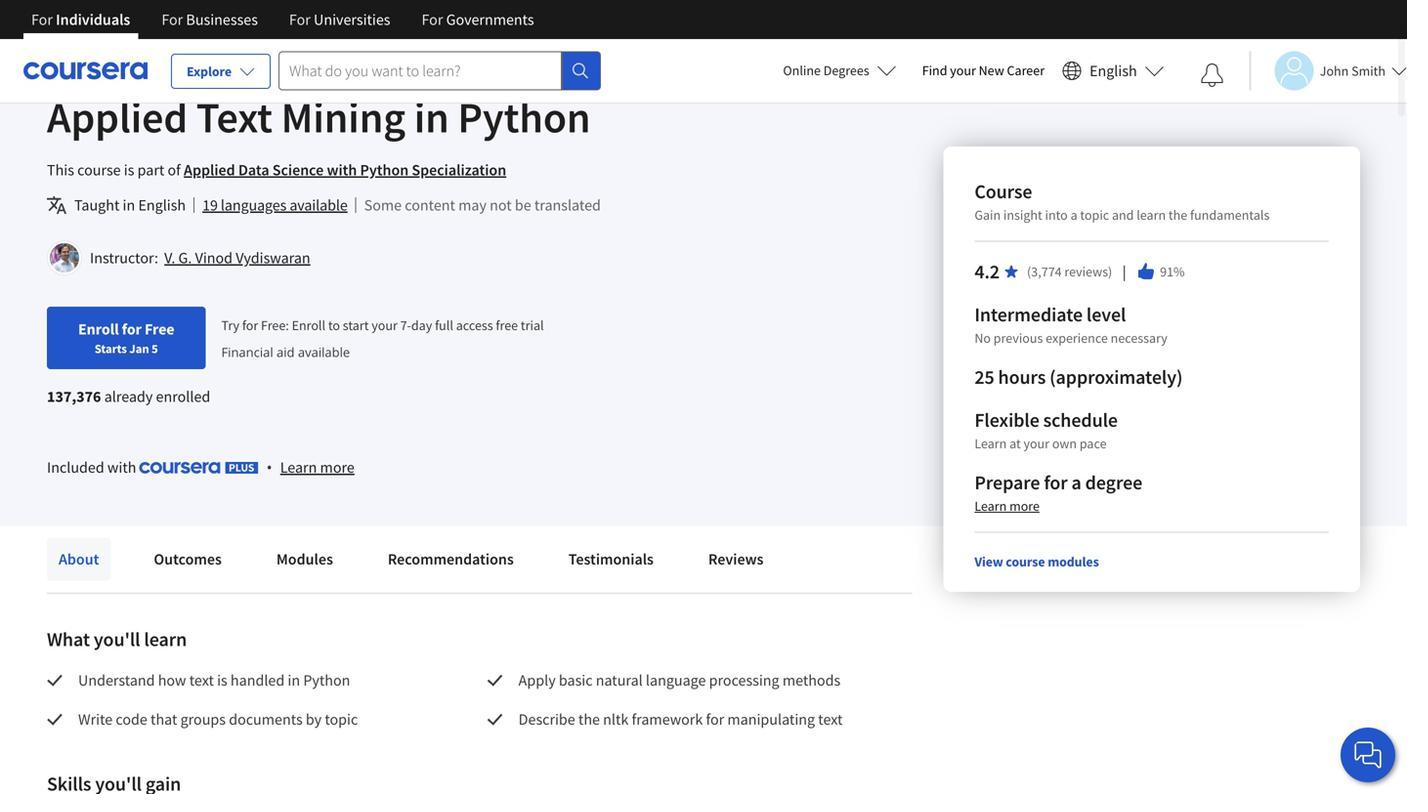 Task type: locate. For each thing, give the bounding box(es) containing it.
0 horizontal spatial enroll
[[78, 320, 119, 339]]

modules
[[1048, 553, 1099, 571]]

|
[[1120, 261, 1129, 282]]

None search field
[[278, 51, 601, 90]]

course right the view on the bottom of page
[[1006, 553, 1045, 571]]

course
[[974, 179, 1032, 204]]

1 vertical spatial more
[[1009, 497, 1040, 515]]

0 vertical spatial applied
[[47, 90, 188, 144]]

1 vertical spatial with
[[107, 458, 136, 477]]

0 vertical spatial english
[[1090, 61, 1137, 81]]

0 horizontal spatial with
[[107, 458, 136, 477]]

0 horizontal spatial topic
[[325, 710, 358, 729]]

python up by
[[303, 671, 350, 690]]

for up university of michigan image on the left of the page
[[162, 10, 183, 29]]

language
[[646, 671, 706, 690]]

1 horizontal spatial topic
[[1080, 206, 1109, 224]]

recommendations
[[388, 550, 514, 569]]

0 vertical spatial is
[[124, 160, 134, 180]]

0 horizontal spatial your
[[372, 316, 397, 334]]

this
[[47, 160, 74, 180]]

english button
[[1054, 39, 1172, 103]]

vydiswaran
[[236, 248, 310, 268]]

previous
[[993, 329, 1043, 347]]

learn left at
[[974, 435, 1007, 452]]

2 vertical spatial learn
[[974, 497, 1007, 515]]

0 horizontal spatial learn more link
[[280, 455, 355, 479]]

1 vertical spatial learn
[[280, 458, 317, 477]]

g.
[[178, 248, 192, 268]]

2 vertical spatial your
[[1023, 435, 1049, 452]]

0 vertical spatial learn
[[974, 435, 1007, 452]]

0 vertical spatial available
[[290, 195, 348, 215]]

0 horizontal spatial is
[[124, 160, 134, 180]]

trial
[[521, 316, 544, 334]]

for inside the enroll for free starts jan 5
[[122, 320, 142, 339]]

available down science
[[290, 195, 348, 215]]

1 horizontal spatial with
[[327, 160, 357, 180]]

online degrees
[[783, 62, 869, 79]]

degree
[[1085, 470, 1142, 495]]

view
[[974, 553, 1003, 571]]

your left 7-
[[372, 316, 397, 334]]

modules link
[[265, 538, 345, 581]]

0 vertical spatial the
[[1169, 206, 1187, 224]]

1 vertical spatial available
[[298, 343, 350, 361]]

a inside course gain insight into a topic and learn the fundamentals
[[1070, 206, 1077, 224]]

1 horizontal spatial text
[[818, 710, 843, 729]]

reviews
[[708, 550, 764, 569]]

•
[[266, 457, 272, 478]]

apply
[[519, 671, 556, 690]]

your right at
[[1023, 435, 1049, 452]]

learn right and
[[1137, 206, 1166, 224]]

text down methods
[[818, 710, 843, 729]]

0 horizontal spatial text
[[189, 671, 214, 690]]

1 horizontal spatial in
[[288, 671, 300, 690]]

0 vertical spatial your
[[950, 62, 976, 79]]

2 horizontal spatial in
[[414, 90, 449, 144]]

by
[[306, 710, 322, 729]]

available down to
[[298, 343, 350, 361]]

0 vertical spatial python
[[458, 90, 591, 144]]

learn more link for for
[[974, 497, 1040, 515]]

0 vertical spatial topic
[[1080, 206, 1109, 224]]

2 for from the left
[[162, 10, 183, 29]]

course
[[77, 160, 121, 180], [1006, 553, 1045, 571]]

7-
[[400, 316, 411, 334]]

1 vertical spatial your
[[372, 316, 397, 334]]

enroll inside the enroll for free starts jan 5
[[78, 320, 119, 339]]

is left handled
[[217, 671, 227, 690]]

learn more link right •
[[280, 455, 355, 479]]

1 horizontal spatial learn more link
[[974, 497, 1040, 515]]

v.
[[164, 248, 175, 268]]

applied up 19
[[184, 160, 235, 180]]

4.2
[[974, 259, 1000, 284]]

0 vertical spatial a
[[1070, 206, 1077, 224]]

reviews)
[[1064, 263, 1112, 280]]

translated
[[534, 195, 601, 215]]

the left fundamentals
[[1169, 206, 1187, 224]]

a left degree
[[1071, 470, 1081, 495]]

1 horizontal spatial learn
[[1137, 206, 1166, 224]]

137,376 already enrolled
[[47, 387, 210, 406]]

learn right •
[[280, 458, 317, 477]]

text
[[196, 90, 273, 144]]

a right into
[[1070, 206, 1077, 224]]

1 horizontal spatial the
[[1169, 206, 1187, 224]]

0 vertical spatial with
[[327, 160, 357, 180]]

1 horizontal spatial english
[[1090, 61, 1137, 81]]

learn more link
[[280, 455, 355, 479], [974, 497, 1040, 515]]

explore button
[[171, 54, 271, 89]]

more right •
[[320, 458, 355, 477]]

for for prepare
[[1044, 470, 1068, 495]]

understand
[[78, 671, 155, 690]]

fundamentals
[[1190, 206, 1270, 224]]

2 horizontal spatial your
[[1023, 435, 1049, 452]]

english right the career
[[1090, 61, 1137, 81]]

jan
[[129, 341, 149, 357]]

a
[[1070, 206, 1077, 224], [1071, 470, 1081, 495]]

learn
[[974, 435, 1007, 452], [280, 458, 317, 477], [974, 497, 1007, 515]]

english
[[1090, 61, 1137, 81], [138, 195, 186, 215]]

0 vertical spatial learn more link
[[280, 455, 355, 479]]

specialization
[[412, 160, 506, 180]]

• learn more
[[266, 457, 355, 478]]

enroll up starts
[[78, 320, 119, 339]]

1 vertical spatial python
[[360, 160, 409, 180]]

applied down coursera image
[[47, 90, 188, 144]]

outcomes link
[[142, 538, 233, 581]]

view course modules link
[[974, 553, 1099, 571]]

applied
[[47, 90, 188, 144], [184, 160, 235, 180]]

the left nltk
[[578, 710, 600, 729]]

1 vertical spatial a
[[1071, 470, 1081, 495]]

with
[[327, 160, 357, 180], [107, 458, 136, 477]]

for left universities at the top left of the page
[[289, 10, 311, 29]]

degrees
[[823, 62, 869, 79]]

0 horizontal spatial more
[[320, 458, 355, 477]]

for left individuals at the top left
[[31, 10, 53, 29]]

your
[[950, 62, 976, 79], [372, 316, 397, 334], [1023, 435, 1049, 452]]

intermediate
[[974, 302, 1083, 327]]

what you'll learn
[[47, 627, 187, 652]]

for inside prepare for a degree learn more
[[1044, 470, 1068, 495]]

more down prepare
[[1009, 497, 1040, 515]]

the inside course gain insight into a topic and learn the fundamentals
[[1169, 206, 1187, 224]]

(approximately)
[[1050, 365, 1183, 389]]

in right handled
[[288, 671, 300, 690]]

own
[[1052, 435, 1077, 452]]

0 horizontal spatial python
[[303, 671, 350, 690]]

with right included
[[107, 458, 136, 477]]

1 horizontal spatial is
[[217, 671, 227, 690]]

python up some
[[360, 160, 409, 180]]

english down part
[[138, 195, 186, 215]]

your inside try for free: enroll to start your 7-day full access free trial financial aid available
[[372, 316, 397, 334]]

0 vertical spatial more
[[320, 458, 355, 477]]

for right the try
[[242, 316, 258, 334]]

2 vertical spatial in
[[288, 671, 300, 690]]

learn down prepare
[[974, 497, 1007, 515]]

1 horizontal spatial enroll
[[292, 316, 325, 334]]

nltk
[[603, 710, 629, 729]]

pace
[[1080, 435, 1107, 452]]

0 horizontal spatial the
[[578, 710, 600, 729]]

learn inside prepare for a degree learn more
[[974, 497, 1007, 515]]

0 vertical spatial course
[[77, 160, 121, 180]]

for up jan
[[122, 320, 142, 339]]

outcomes
[[154, 550, 222, 569]]

1 vertical spatial learn
[[144, 627, 187, 652]]

with right science
[[327, 160, 357, 180]]

learn more link down prepare
[[974, 497, 1040, 515]]

some
[[364, 195, 402, 215]]

1 horizontal spatial your
[[950, 62, 976, 79]]

in right taught
[[123, 195, 135, 215]]

3 for from the left
[[289, 10, 311, 29]]

mining
[[281, 90, 406, 144]]

25
[[974, 365, 994, 389]]

prepare
[[974, 470, 1040, 495]]

4 for from the left
[[422, 10, 443, 29]]

in up specialization
[[414, 90, 449, 144]]

0 horizontal spatial english
[[138, 195, 186, 215]]

19 languages available
[[202, 195, 348, 215]]

1 horizontal spatial course
[[1006, 553, 1045, 571]]

for down own
[[1044, 470, 1068, 495]]

19 languages available button
[[202, 193, 348, 217]]

is left part
[[124, 160, 134, 180]]

0 vertical spatial text
[[189, 671, 214, 690]]

learn up how
[[144, 627, 187, 652]]

topic right by
[[325, 710, 358, 729]]

financial
[[221, 343, 273, 361]]

coursera plus image
[[139, 462, 259, 474]]

python up specialization
[[458, 90, 591, 144]]

learn inside course gain insight into a topic and learn the fundamentals
[[1137, 206, 1166, 224]]

course up taught
[[77, 160, 121, 180]]

part
[[137, 160, 164, 180]]

reviews link
[[697, 538, 775, 581]]

topic left and
[[1080, 206, 1109, 224]]

chat with us image
[[1352, 740, 1384, 771]]

available inside try for free: enroll to start your 7-day full access free trial financial aid available
[[298, 343, 350, 361]]

0 horizontal spatial in
[[123, 195, 135, 215]]

2 horizontal spatial python
[[458, 90, 591, 144]]

free:
[[261, 316, 289, 334]]

already
[[104, 387, 153, 406]]

be
[[515, 195, 531, 215]]

code
[[116, 710, 147, 729]]

about link
[[47, 538, 111, 581]]

understand how text is handled in python
[[78, 671, 350, 690]]

python
[[458, 90, 591, 144], [360, 160, 409, 180], [303, 671, 350, 690]]

1 vertical spatial course
[[1006, 553, 1045, 571]]

hours
[[998, 365, 1046, 389]]

1 horizontal spatial more
[[1009, 497, 1040, 515]]

1 vertical spatial learn more link
[[974, 497, 1040, 515]]

at
[[1009, 435, 1021, 452]]

0 vertical spatial learn
[[1137, 206, 1166, 224]]

free
[[145, 320, 174, 339]]

your inside 'link'
[[950, 62, 976, 79]]

0 horizontal spatial course
[[77, 160, 121, 180]]

1 for from the left
[[31, 10, 53, 29]]

find your new career link
[[912, 59, 1054, 83]]

for inside try for free: enroll to start your 7-day full access free trial financial aid available
[[242, 316, 258, 334]]

available inside button
[[290, 195, 348, 215]]

for up the what do you want to learn? 'text box'
[[422, 10, 443, 29]]

for
[[31, 10, 53, 29], [162, 10, 183, 29], [289, 10, 311, 29], [422, 10, 443, 29]]

1 vertical spatial english
[[138, 195, 186, 215]]

text right how
[[189, 671, 214, 690]]

enroll left to
[[292, 316, 325, 334]]

learn inside • learn more
[[280, 458, 317, 477]]

0 horizontal spatial learn
[[144, 627, 187, 652]]

your right find at the top of page
[[950, 62, 976, 79]]



Task type: describe. For each thing, give the bounding box(es) containing it.
intermediate level no previous experience necessary
[[974, 302, 1167, 347]]

more inside prepare for a degree learn more
[[1009, 497, 1040, 515]]

banner navigation
[[16, 0, 550, 39]]

0 vertical spatial in
[[414, 90, 449, 144]]

write
[[78, 710, 113, 729]]

for for universities
[[289, 10, 311, 29]]

write code that groups documents by topic
[[78, 710, 358, 729]]

course for this
[[77, 160, 121, 180]]

of
[[168, 160, 181, 180]]

for for try
[[242, 316, 258, 334]]

enroll inside try for free: enroll to start your 7-day full access free trial financial aid available
[[292, 316, 325, 334]]

for governments
[[422, 10, 534, 29]]

prepare for a degree learn more
[[974, 470, 1142, 515]]

your inside flexible schedule learn at your own pace
[[1023, 435, 1049, 452]]

john smith
[[1320, 62, 1386, 80]]

describe
[[519, 710, 575, 729]]

experience
[[1046, 329, 1108, 347]]

show notifications image
[[1201, 64, 1224, 87]]

find your new career
[[922, 62, 1045, 79]]

framework
[[632, 710, 703, 729]]

taught
[[74, 195, 120, 215]]

career
[[1007, 62, 1045, 79]]

coursera image
[[23, 55, 148, 86]]

testimonials link
[[557, 538, 665, 581]]

What do you want to learn? text field
[[278, 51, 562, 90]]

for right framework
[[706, 710, 724, 729]]

some content may not be translated
[[364, 195, 601, 215]]

for for businesses
[[162, 10, 183, 29]]

manipulating
[[727, 710, 815, 729]]

view course modules
[[974, 553, 1099, 571]]

john
[[1320, 62, 1349, 80]]

processing
[[709, 671, 779, 690]]

this course is part of applied data science with python specialization
[[47, 160, 506, 180]]

1 vertical spatial text
[[818, 710, 843, 729]]

flexible schedule learn at your own pace
[[974, 408, 1118, 452]]

gain
[[974, 206, 1001, 224]]

explore
[[187, 63, 232, 80]]

course for view
[[1006, 553, 1045, 571]]

john smith button
[[1249, 51, 1407, 90]]

(3,774
[[1027, 263, 1062, 280]]

online degrees button
[[767, 49, 912, 92]]

describe the nltk framework for manipulating text
[[519, 710, 843, 729]]

financial aid available button
[[221, 343, 350, 361]]

schedule
[[1043, 408, 1118, 432]]

1 horizontal spatial python
[[360, 160, 409, 180]]

v. g. vinod vydiswaran image
[[50, 243, 79, 273]]

course gain insight into a topic and learn the fundamentals
[[974, 179, 1270, 224]]

more inside • learn more
[[320, 458, 355, 477]]

handled
[[231, 671, 285, 690]]

1 vertical spatial in
[[123, 195, 135, 215]]

for for governments
[[422, 10, 443, 29]]

online
[[783, 62, 821, 79]]

flexible
[[974, 408, 1039, 432]]

try
[[221, 316, 239, 334]]

applied data science with python specialization link
[[184, 160, 506, 180]]

for individuals
[[31, 10, 130, 29]]

2 vertical spatial python
[[303, 671, 350, 690]]

and
[[1112, 206, 1134, 224]]

for businesses
[[162, 10, 258, 29]]

1 vertical spatial topic
[[325, 710, 358, 729]]

not
[[490, 195, 512, 215]]

content
[[405, 195, 455, 215]]

groups
[[180, 710, 226, 729]]

no
[[974, 329, 991, 347]]

aid
[[277, 343, 295, 361]]

into
[[1045, 206, 1068, 224]]

businesses
[[186, 10, 258, 29]]

universities
[[314, 10, 390, 29]]

to
[[328, 316, 340, 334]]

may
[[458, 195, 487, 215]]

full
[[435, 316, 453, 334]]

taught in english
[[74, 195, 186, 215]]

1 vertical spatial the
[[578, 710, 600, 729]]

91%
[[1160, 263, 1185, 280]]

1 vertical spatial is
[[217, 671, 227, 690]]

for for enroll
[[122, 320, 142, 339]]

included with
[[47, 458, 139, 477]]

find
[[922, 62, 947, 79]]

apply basic natural language processing methods
[[519, 671, 841, 690]]

try for free: enroll to start your 7-day full access free trial financial aid available
[[221, 316, 544, 361]]

enrolled
[[156, 387, 210, 406]]

university of michigan image
[[47, 32, 230, 76]]

recommendations link
[[376, 538, 525, 581]]

for for individuals
[[31, 10, 53, 29]]

you'll
[[94, 627, 140, 652]]

individuals
[[56, 10, 130, 29]]

included
[[47, 458, 104, 477]]

english inside button
[[1090, 61, 1137, 81]]

for universities
[[289, 10, 390, 29]]

applied text mining in python
[[47, 90, 591, 144]]

learn more link for learn
[[280, 455, 355, 479]]

learn inside flexible schedule learn at your own pace
[[974, 435, 1007, 452]]

a inside prepare for a degree learn more
[[1071, 470, 1081, 495]]

basic
[[559, 671, 593, 690]]

governments
[[446, 10, 534, 29]]

v. g. vinod vydiswaran link
[[164, 248, 310, 268]]

1 vertical spatial applied
[[184, 160, 235, 180]]

enroll for free starts jan 5
[[78, 320, 174, 357]]

free
[[496, 316, 518, 334]]

day
[[411, 316, 432, 334]]

(3,774 reviews) |
[[1027, 261, 1129, 282]]

topic inside course gain insight into a topic and learn the fundamentals
[[1080, 206, 1109, 224]]



Task type: vqa. For each thing, say whether or not it's contained in the screenshot.
for for Prepare
yes



